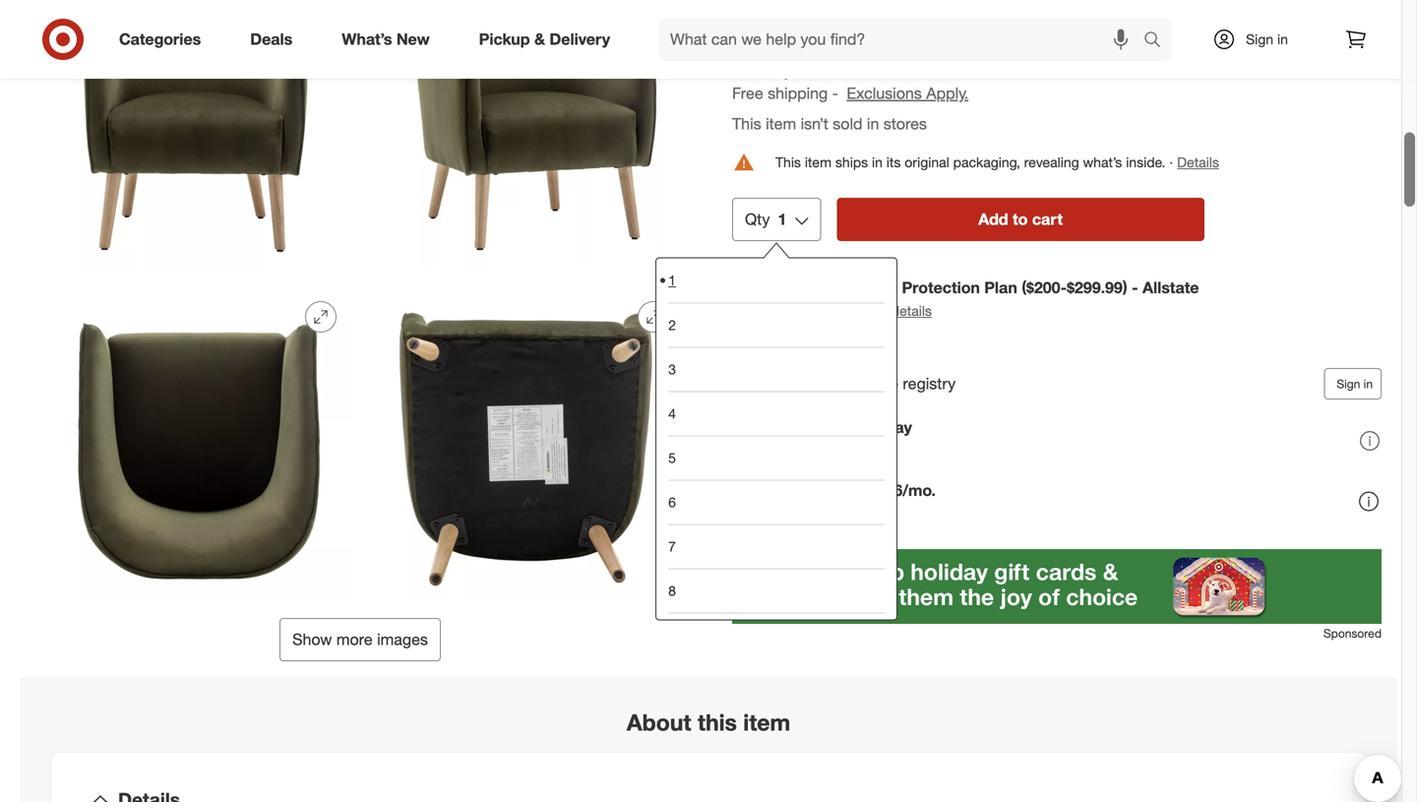 Task type: locate. For each thing, give the bounding box(es) containing it.
item right the this
[[744, 709, 791, 737]]

every
[[841, 418, 881, 437]]

- inside 2 year furniture protection plan ($200-$299.99) - allstate $35.00 · see plan details
[[1132, 278, 1139, 298]]

&
[[535, 30, 545, 49]]

· for packaging,
[[1170, 154, 1174, 171]]

0 vertical spatial sign in
[[1247, 31, 1289, 48]]

0 horizontal spatial this
[[733, 114, 762, 133]]

· inside 2 year furniture protection plan ($200-$299.99) - allstate $35.00 · see plan details
[[825, 301, 829, 320]]

0 horizontal spatial to
[[770, 31, 785, 50]]

1 vertical spatial sign
[[1338, 377, 1361, 392]]

create
[[772, 374, 819, 394]]

this for this item isn't sold in stores
[[733, 114, 762, 133]]

1 horizontal spatial this
[[776, 154, 801, 171]]

allstate
[[1143, 278, 1200, 298]]

0 vertical spatial item
[[766, 114, 797, 133]]

to for ship
[[770, 31, 785, 50]]

pickup & delivery link
[[462, 18, 635, 61]]

as right the low
[[856, 481, 873, 500]]

plan
[[862, 302, 888, 320]]

this down isn't
[[776, 154, 801, 171]]

1 horizontal spatial -
[[1132, 278, 1139, 298]]

day
[[886, 418, 913, 437]]

about this item
[[627, 709, 791, 737]]

1 vertical spatial sign in
[[1338, 377, 1374, 392]]

to right ship
[[770, 31, 785, 50]]

item
[[766, 114, 797, 133], [805, 154, 832, 171], [744, 709, 791, 737]]

0 vertical spatial to
[[770, 31, 785, 50]]

0 horizontal spatial as
[[804, 481, 821, 500]]

2 vertical spatial item
[[744, 709, 791, 737]]

sponsored
[[1324, 626, 1382, 641]]

year
[[793, 278, 826, 298]]

1 as from the left
[[804, 481, 821, 500]]

-
[[833, 84, 839, 103], [1132, 278, 1139, 298]]

$299.99)
[[1067, 278, 1128, 298]]

1 horizontal spatial 2
[[780, 278, 789, 298]]

sign in
[[1247, 31, 1289, 48], [1338, 377, 1374, 392]]

· right inside. on the right top of page
[[1170, 154, 1174, 171]]

1 horizontal spatial as
[[856, 481, 873, 500]]

1 vertical spatial this
[[776, 154, 801, 171]]

edit location
[[846, 32, 923, 49]]

0 vertical spatial 2
[[780, 278, 789, 298]]

sign in inside button
[[1338, 377, 1374, 392]]

low
[[826, 481, 852, 500]]

details
[[892, 302, 932, 320]]

see
[[834, 302, 858, 320]]

0 vertical spatial 1
[[778, 210, 787, 229]]

75043
[[790, 31, 834, 50]]

inside.
[[1127, 154, 1166, 171]]

what's new link
[[325, 18, 455, 61]]

modern barrel accent chair - wovenbyrd, 3 of 16 image
[[35, 0, 353, 270]]

2 left year
[[780, 278, 789, 298]]

apply.
[[927, 84, 969, 103]]

0 horizontal spatial sign
[[1247, 31, 1274, 48]]

1 horizontal spatial ·
[[1170, 154, 1174, 171]]

edit
[[846, 32, 870, 49]]

0 vertical spatial ·
[[1170, 154, 1174, 171]]

sign inside button
[[1338, 377, 1361, 392]]

by
[[775, 61, 792, 80]]

save
[[772, 418, 808, 437]]

0 horizontal spatial -
[[833, 84, 839, 103]]

2 link
[[669, 303, 885, 347]]

to right add
[[1013, 210, 1028, 229]]

·
[[1170, 154, 1174, 171], [825, 301, 829, 320]]

see plan details button
[[834, 301, 932, 321]]

1 right qty
[[778, 210, 787, 229]]

exclusions apply. link
[[847, 84, 969, 103]]

as left the low
[[804, 481, 821, 500]]

to
[[770, 31, 785, 50], [1013, 210, 1028, 229]]

1 vertical spatial item
[[805, 154, 832, 171]]

- left allstate
[[1132, 278, 1139, 298]]

· left see
[[825, 301, 829, 320]]

1 vertical spatial -
[[1132, 278, 1139, 298]]

1
[[778, 210, 787, 229], [669, 272, 676, 289]]

1 vertical spatial ·
[[825, 301, 829, 320]]

4
[[669, 405, 676, 422]]

1 horizontal spatial sign
[[1338, 377, 1361, 392]]

categories
[[119, 30, 201, 49]]

1 horizontal spatial to
[[1013, 210, 1028, 229]]

1 link
[[669, 258, 885, 303]]

this
[[698, 709, 737, 737]]

this down free
[[733, 114, 762, 133]]

in inside button
[[1364, 377, 1374, 392]]

deals link
[[234, 18, 317, 61]]

show more images button
[[280, 619, 441, 662]]

- down nov
[[833, 84, 839, 103]]

free
[[733, 84, 764, 103]]

add to cart
[[979, 210, 1063, 229]]

0 vertical spatial -
[[833, 84, 839, 103]]

item left isn't
[[766, 114, 797, 133]]

to inside button
[[1013, 210, 1028, 229]]

1 horizontal spatial 1
[[778, 210, 787, 229]]

item left ships
[[805, 154, 832, 171]]

sign
[[1247, 31, 1274, 48], [1338, 377, 1361, 392]]

search button
[[1135, 18, 1183, 65]]

· for $299.99)
[[825, 301, 829, 320]]

0 horizontal spatial ·
[[825, 301, 829, 320]]

0 vertical spatial this
[[733, 114, 762, 133]]

pay
[[772, 481, 799, 500]]

this item isn't sold in stores
[[733, 114, 927, 133]]

3 link
[[669, 347, 885, 391]]

1 horizontal spatial sign in
[[1338, 377, 1374, 392]]

1 vertical spatial 2
[[669, 316, 676, 334]]

1 up 3
[[669, 272, 676, 289]]

$35.00
[[780, 302, 821, 320]]

1 vertical spatial to
[[1013, 210, 1028, 229]]

cart
[[1033, 210, 1063, 229]]

None checkbox
[[733, 291, 752, 311]]

$26/mo.
[[878, 481, 936, 500]]

2 up 3
[[669, 316, 676, 334]]

1 vertical spatial 1
[[669, 272, 676, 289]]

0 horizontal spatial sign in
[[1247, 31, 1289, 48]]

this
[[733, 114, 762, 133], [776, 154, 801, 171]]

about
[[627, 709, 692, 737]]

2 year furniture protection plan ($200-$299.99) - allstate $35.00 · see plan details
[[780, 278, 1200, 320]]

2 as from the left
[[856, 481, 873, 500]]



Task type: describe. For each thing, give the bounding box(es) containing it.
get
[[733, 61, 758, 80]]

add
[[979, 210, 1009, 229]]

pay as low as $26/mo.
[[772, 481, 936, 500]]

0 vertical spatial sign
[[1247, 31, 1274, 48]]

this for this item ships in its original packaging, revealing what's inside. · details
[[776, 154, 801, 171]]

edit location button
[[845, 30, 924, 52]]

2 inside 2 year furniture protection plan ($200-$299.99) - allstate $35.00 · see plan details
[[780, 278, 789, 298]]

item for isn't
[[766, 114, 797, 133]]

5 link
[[669, 435, 885, 480]]

search
[[1135, 32, 1183, 51]]

($200-
[[1022, 278, 1067, 298]]

original
[[905, 154, 950, 171]]

- inside get it by wed, nov 22 free shipping - exclusions apply.
[[833, 84, 839, 103]]

revealing
[[1025, 154, 1080, 171]]

images
[[377, 630, 428, 650]]

5
[[669, 449, 676, 466]]

wed,
[[797, 61, 832, 80]]

more
[[337, 630, 373, 650]]

pickup
[[479, 30, 530, 49]]

shipping
[[768, 84, 828, 103]]

its
[[887, 154, 901, 171]]

22
[[869, 61, 886, 80]]

save 5% every day
[[772, 418, 913, 437]]

ship
[[733, 31, 766, 50]]

qty 1
[[745, 210, 787, 229]]

sign in button
[[1325, 368, 1382, 400]]

modern barrel accent chair - wovenbyrd, 4 of 16 image
[[368, 0, 685, 270]]

details link
[[1178, 154, 1220, 171]]

registry
[[903, 374, 956, 394]]

7
[[669, 538, 676, 555]]

categories link
[[102, 18, 226, 61]]

modern barrel accent chair - wovenbyrd, 5 of 16 image
[[35, 286, 353, 603]]

0 horizontal spatial 1
[[669, 272, 676, 289]]

5%
[[812, 418, 836, 437]]

8 link
[[669, 568, 885, 613]]

1 2 3 4 5 6 7 8
[[669, 272, 676, 599]]

stores
[[884, 114, 927, 133]]

3
[[669, 361, 676, 378]]

what's new
[[342, 30, 430, 49]]

or
[[823, 374, 838, 394]]

deals
[[250, 30, 293, 49]]

delivery
[[550, 30, 611, 49]]

6
[[669, 494, 676, 511]]

ship to 75043
[[733, 31, 834, 50]]

location
[[874, 32, 923, 49]]

manage
[[842, 374, 899, 394]]

show
[[293, 630, 332, 650]]

new
[[397, 30, 430, 49]]

it
[[763, 61, 771, 80]]

image gallery element
[[35, 0, 685, 662]]

8
[[669, 582, 676, 599]]

to for add
[[1013, 210, 1028, 229]]

nov
[[836, 61, 864, 80]]

isn't
[[801, 114, 829, 133]]

ships
[[836, 154, 869, 171]]

this item ships in its original packaging, revealing what's inside. · details
[[776, 154, 1220, 171]]

sign in link
[[1196, 18, 1319, 61]]

show more images
[[293, 630, 428, 650]]

exclusions
[[847, 84, 922, 103]]

plan
[[985, 278, 1018, 298]]

what's
[[1084, 154, 1123, 171]]

sold
[[833, 114, 863, 133]]

6 link
[[669, 480, 885, 524]]

item for ships
[[805, 154, 832, 171]]

create or manage registry
[[772, 374, 956, 394]]

add to cart button
[[837, 198, 1205, 241]]

advertisement region
[[733, 550, 1382, 624]]

what's
[[342, 30, 392, 49]]

details
[[1178, 154, 1220, 171]]

protection
[[902, 278, 981, 298]]

What can we help you find? suggestions appear below search field
[[659, 18, 1149, 61]]

qty
[[745, 210, 770, 229]]

4 link
[[669, 391, 885, 435]]

get it by wed, nov 22 free shipping - exclusions apply.
[[733, 61, 969, 103]]

packaging,
[[954, 154, 1021, 171]]

7 link
[[669, 524, 885, 568]]

pickup & delivery
[[479, 30, 611, 49]]

0 horizontal spatial 2
[[669, 316, 676, 334]]

furniture
[[830, 278, 898, 298]]

modern barrel accent chair - wovenbyrd, 6 of 16 image
[[368, 286, 685, 603]]



Task type: vqa. For each thing, say whether or not it's contained in the screenshot.
space within Starting a new space willl erase your current space. Sign in to plan multiple spaces.
no



